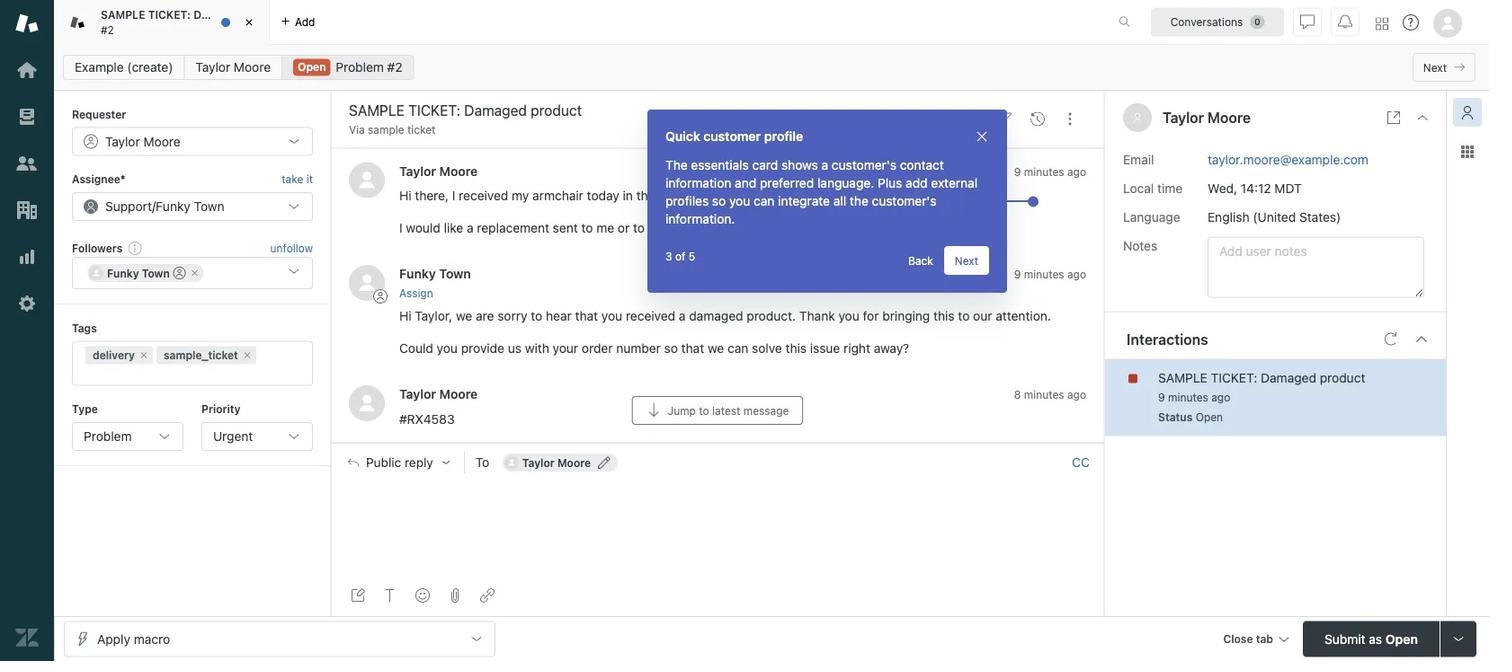Task type: locate. For each thing, give the bounding box(es) containing it.
0 horizontal spatial received
[[459, 188, 508, 203]]

8 minutes ago
[[1014, 389, 1086, 402]]

a inside the essentials card shows a customer's contact information and preferred language. plus add external profiles so you can integrate all the customer's information.
[[822, 158, 828, 173]]

and inside the essentials card shows a customer's contact information and preferred language. plus add external profiles so you can integrate all the customer's information.
[[735, 176, 756, 191]]

hi down assign
[[399, 309, 411, 324]]

number
[[616, 341, 661, 356]]

the right all
[[850, 194, 869, 209]]

admin image
[[15, 292, 39, 316]]

apps image
[[1460, 145, 1475, 159]]

plus
[[878, 176, 902, 191]]

next inside quick customer profile dialog
[[955, 254, 978, 267]]

i left would
[[399, 221, 403, 236]]

1 vertical spatial can
[[728, 341, 748, 356]]

preferred
[[760, 176, 814, 191]]

conversations
[[1171, 16, 1243, 28]]

close image right view more details icon
[[1415, 111, 1430, 125]]

0 vertical spatial avatar image
[[349, 162, 385, 198]]

1 horizontal spatial next
[[1423, 61, 1447, 74]]

avatar image
[[349, 162, 385, 198], [349, 265, 385, 301], [349, 386, 385, 422]]

ticket: for sample ticket: damaged product #2
[[148, 9, 191, 21]]

that right "hear"
[[575, 309, 598, 324]]

taylor moore link up #rx4583
[[399, 387, 478, 402]]

a right issued
[[707, 221, 714, 236]]

sample ticket: damaged product 9 minutes ago status open
[[1158, 371, 1366, 424]]

1 horizontal spatial next button
[[1413, 53, 1476, 82]]

2 vertical spatial avatar image
[[349, 386, 385, 422]]

zendesk image
[[15, 627, 39, 650]]

next
[[1423, 61, 1447, 74], [955, 254, 978, 267]]

close image up external
[[975, 129, 989, 144]]

taylor down sample ticket: damaged product #2
[[196, 60, 230, 75]]

hi left there,
[[399, 188, 411, 203]]

minutes right 8
[[1024, 389, 1064, 402]]

profile
[[764, 129, 803, 144]]

you up refund.
[[729, 194, 750, 209]]

received
[[459, 188, 508, 203], [626, 309, 675, 324]]

2 vertical spatial open
[[1386, 632, 1418, 647]]

0 horizontal spatial and
[[686, 188, 707, 203]]

profiles
[[665, 194, 709, 209]]

0 vertical spatial we
[[456, 309, 472, 324]]

avatar image left #rx4583
[[349, 386, 385, 422]]

moore up wed,
[[1208, 109, 1251, 126]]

order
[[582, 341, 613, 356]]

submit
[[1325, 632, 1366, 647]]

we left 'are' at the top
[[456, 309, 472, 324]]

0 vertical spatial close image
[[1415, 111, 1430, 125]]

(create)
[[127, 60, 173, 75]]

0 vertical spatial so
[[712, 194, 726, 209]]

1 vertical spatial damaged
[[1261, 371, 1317, 385]]

1 9 minutes ago from the top
[[1014, 165, 1086, 178]]

moore up #rx4583
[[439, 387, 478, 402]]

0 horizontal spatial in
[[623, 188, 633, 203]]

can inside the essentials card shows a customer's contact information and preferred language. plus add external profiles so you can integrate all the customer's information.
[[754, 194, 775, 209]]

you left for
[[839, 309, 860, 324]]

and up information.
[[686, 188, 707, 203]]

you right could
[[437, 341, 458, 356]]

so right number
[[664, 341, 678, 356]]

sample for sample ticket: damaged product 9 minutes ago status open
[[1158, 371, 1208, 385]]

add link (cmd k) image
[[480, 589, 495, 603]]

0 horizontal spatial so
[[664, 341, 678, 356]]

1 vertical spatial ticket:
[[1211, 371, 1257, 385]]

language
[[1123, 210, 1180, 224]]

the down "shows" at right top
[[791, 188, 809, 203]]

1 vertical spatial 9 minutes ago text field
[[1158, 392, 1230, 404]]

1 horizontal spatial damaged
[[1261, 371, 1317, 385]]

9 minutes ago text field
[[1014, 165, 1086, 178], [1158, 392, 1230, 404]]

close image inside quick customer profile dialog
[[975, 129, 989, 144]]

0 horizontal spatial 9 minutes ago text field
[[1014, 165, 1086, 178]]

1 horizontal spatial ticket:
[[1211, 371, 1257, 385]]

ago
[[1067, 165, 1086, 178], [1067, 268, 1086, 281], [1067, 389, 1086, 402], [1212, 392, 1230, 404]]

assignee*
[[72, 173, 126, 186]]

2 9 minutes ago from the top
[[1014, 268, 1086, 281]]

9 minutes ago text field
[[1014, 268, 1086, 281]]

0 horizontal spatial that
[[575, 309, 598, 324]]

minutes for hi there, i received my armchair today in the mail and i noticed that the material has a tear in it.
[[1024, 165, 1064, 178]]

0 vertical spatial customer's
[[832, 158, 897, 173]]

product for sample ticket: damaged product #2
[[247, 9, 288, 21]]

9 inside sample ticket: damaged product 9 minutes ago status open
[[1158, 392, 1165, 404]]

2 hi from the top
[[399, 309, 411, 324]]

this right bringing
[[934, 309, 955, 324]]

0 vertical spatial 9 minutes ago
[[1014, 165, 1086, 178]]

wed, 14:12 mdt
[[1208, 181, 1302, 196]]

our
[[973, 309, 992, 324]]

all
[[833, 194, 846, 209]]

1 vertical spatial customer's
[[872, 194, 937, 209]]

9 up attention.
[[1014, 268, 1021, 281]]

customer context image
[[1460, 105, 1475, 120]]

ticket: inside sample ticket: damaged product 9 minutes ago status open
[[1211, 371, 1257, 385]]

ticket: inside sample ticket: damaged product #2
[[148, 9, 191, 21]]

0 vertical spatial this
[[934, 309, 955, 324]]

this left 'issue'
[[786, 341, 807, 356]]

information
[[665, 176, 731, 191]]

1 vertical spatial product
[[1320, 371, 1366, 385]]

1 horizontal spatial open
[[1196, 411, 1223, 424]]

damaged for sample ticket: damaged product 9 minutes ago status open
[[1261, 371, 1317, 385]]

zendesk support image
[[15, 12, 39, 35]]

that down card on the right top of the page
[[764, 188, 787, 203]]

Add user notes text field
[[1208, 237, 1424, 298]]

funky
[[399, 267, 436, 281]]

2 horizontal spatial the
[[850, 194, 869, 209]]

customer's
[[832, 158, 897, 173], [872, 194, 937, 209]]

ago for hi there, i received my armchair today in the mail and i noticed that the material has a tear in it.
[[1067, 165, 1086, 178]]

#rx4583
[[399, 412, 455, 427]]

the
[[636, 188, 655, 203], [791, 188, 809, 203], [850, 194, 869, 209]]

local time
[[1123, 181, 1183, 196]]

example
[[75, 60, 124, 75]]

avatar image down via
[[349, 162, 385, 198]]

sample up status
[[1158, 371, 1208, 385]]

1 horizontal spatial that
[[681, 341, 704, 356]]

back button
[[898, 246, 944, 275]]

taylor moore link for #rx4583
[[399, 387, 478, 402]]

and down card on the right top of the page
[[735, 176, 756, 191]]

my
[[512, 188, 529, 203]]

1 vertical spatial 9 minutes ago
[[1014, 268, 1086, 281]]

sample
[[368, 124, 404, 136]]

sample inside sample ticket: damaged product #2
[[101, 9, 145, 21]]

moore down close image
[[234, 60, 271, 75]]

1 avatar image from the top
[[349, 162, 385, 198]]

2 in from the left
[[923, 188, 933, 203]]

open
[[298, 61, 326, 73], [1196, 411, 1223, 424], [1386, 632, 1418, 647]]

1 vertical spatial received
[[626, 309, 675, 324]]

9 minutes ago text field up status
[[1158, 392, 1230, 404]]

via sample ticket
[[349, 124, 436, 136]]

1 vertical spatial close image
[[975, 129, 989, 144]]

damaged inside sample ticket: damaged product #2
[[193, 9, 244, 21]]

0 horizontal spatial can
[[728, 341, 748, 356]]

1 vertical spatial sample
[[1158, 371, 1208, 385]]

1 horizontal spatial received
[[626, 309, 675, 324]]

0 vertical spatial product
[[247, 9, 288, 21]]

in left it.
[[923, 188, 933, 203]]

edit user image
[[598, 457, 611, 469]]

sample
[[101, 9, 145, 21], [1158, 371, 1208, 385]]

1 vertical spatial this
[[786, 341, 807, 356]]

i would like a replacement sent to me or to be issued a refund.
[[399, 221, 759, 236]]

0 vertical spatial 9 minutes ago text field
[[1014, 165, 1086, 178]]

to left "our"
[[958, 309, 970, 324]]

this
[[934, 309, 955, 324], [786, 341, 807, 356]]

14:12
[[1241, 181, 1271, 196]]

problem button
[[72, 423, 183, 451]]

received left my
[[459, 188, 508, 203]]

2 vertical spatial taylor moore link
[[399, 387, 478, 402]]

1 horizontal spatial so
[[712, 194, 726, 209]]

taylor
[[196, 60, 230, 75], [1163, 109, 1204, 126], [399, 164, 436, 178], [399, 387, 436, 402], [522, 457, 555, 469]]

close image
[[1415, 111, 1430, 125], [975, 129, 989, 144]]

1 horizontal spatial sample
[[1158, 371, 1208, 385]]

1 horizontal spatial 9 minutes ago text field
[[1158, 392, 1230, 404]]

we down damaged at top
[[708, 341, 724, 356]]

0 vertical spatial hi
[[399, 188, 411, 203]]

to
[[581, 221, 593, 236], [633, 221, 645, 236], [531, 309, 543, 324], [958, 309, 970, 324]]

organizations image
[[15, 199, 39, 222]]

1 vertical spatial avatar image
[[349, 265, 385, 301]]

funky town assign
[[399, 267, 471, 300]]

taylor up there,
[[399, 164, 436, 178]]

the left mail
[[636, 188, 655, 203]]

to left "hear"
[[531, 309, 543, 324]]

#2
[[101, 23, 114, 36]]

1 vertical spatial open
[[1196, 411, 1223, 424]]

0 horizontal spatial i
[[399, 221, 403, 236]]

taylor moore link down close image
[[184, 55, 282, 80]]

9 minutes ago down events icon
[[1014, 165, 1086, 178]]

a
[[822, 158, 828, 173], [887, 188, 893, 203], [467, 221, 474, 236], [707, 221, 714, 236], [679, 309, 686, 324]]

zendesk products image
[[1376, 18, 1389, 30]]

external
[[931, 176, 978, 191]]

main element
[[0, 0, 54, 662]]

to right or
[[633, 221, 645, 236]]

close image
[[240, 13, 258, 31]]

sample ticket: damaged product #2
[[101, 9, 288, 36]]

tab
[[54, 0, 288, 45]]

0 vertical spatial damaged
[[193, 9, 244, 21]]

taylor moore link up there,
[[399, 164, 478, 178]]

1 vertical spatial we
[[708, 341, 724, 356]]

2 vertical spatial that
[[681, 341, 704, 356]]

next button
[[1413, 53, 1476, 82], [944, 246, 989, 275]]

9 minutes ago text field down events icon
[[1014, 165, 1086, 178]]

2 vertical spatial 9
[[1158, 392, 1165, 404]]

0 horizontal spatial open
[[298, 61, 326, 73]]

taylor right user image
[[1163, 109, 1204, 126]]

0 vertical spatial 9
[[1014, 165, 1021, 178]]

0 vertical spatial that
[[764, 188, 787, 203]]

can down preferred
[[754, 194, 775, 209]]

0 vertical spatial sample
[[101, 9, 145, 21]]

that down damaged at top
[[681, 341, 704, 356]]

taylor moore down close image
[[196, 60, 271, 75]]

card
[[752, 158, 778, 173]]

there,
[[415, 188, 449, 203]]

i right profiles
[[711, 188, 714, 203]]

next button up customer context icon
[[1413, 53, 1476, 82]]

0 vertical spatial ticket:
[[148, 9, 191, 21]]

customer's up "language."
[[832, 158, 897, 173]]

sorry
[[497, 309, 527, 324]]

0 horizontal spatial this
[[786, 341, 807, 356]]

i
[[452, 188, 455, 203], [711, 188, 714, 203], [399, 221, 403, 236]]

0 vertical spatial taylor moore link
[[184, 55, 282, 80]]

(united
[[1253, 210, 1296, 224]]

so up information.
[[712, 194, 726, 209]]

taylor moore
[[196, 60, 271, 75], [1163, 109, 1251, 126], [399, 164, 478, 178], [399, 387, 478, 402], [522, 457, 591, 469]]

9 right external
[[1014, 165, 1021, 178]]

provide
[[461, 341, 505, 356]]

bringing
[[882, 309, 930, 324]]

1 vertical spatial so
[[664, 341, 678, 356]]

moore left edit user icon
[[557, 457, 591, 469]]

0 horizontal spatial product
[[247, 9, 288, 21]]

1 vertical spatial next
[[955, 254, 978, 267]]

hi
[[399, 188, 411, 203], [399, 309, 411, 324]]

example (create)
[[75, 60, 173, 75]]

the inside the essentials card shows a customer's contact information and preferred language. plus add external profiles so you can integrate all the customer's information.
[[850, 194, 869, 209]]

9 minutes ago for hi there, i received my armchair today in the mail and i noticed that the material has a tear in it.
[[1014, 165, 1086, 178]]

minutes up attention.
[[1024, 268, 1064, 281]]

product.
[[747, 309, 796, 324]]

8
[[1014, 389, 1021, 402]]

sample inside sample ticket: damaged product 9 minutes ago status open
[[1158, 371, 1208, 385]]

taylor moore link for hi there, i received my armchair today in the mail and i noticed that the material has a tear in it.
[[399, 164, 478, 178]]

1 vertical spatial next button
[[944, 246, 989, 275]]

example (create) button
[[63, 55, 185, 80]]

0 horizontal spatial close image
[[975, 129, 989, 144]]

next button right back at the right top of the page
[[944, 246, 989, 275]]

0 horizontal spatial ticket:
[[148, 9, 191, 21]]

a right "shows" at right top
[[822, 158, 828, 173]]

quick customer profile
[[665, 129, 803, 144]]

9 up status
[[1158, 392, 1165, 404]]

local
[[1123, 181, 1154, 196]]

1 horizontal spatial can
[[754, 194, 775, 209]]

product inside sample ticket: damaged product #2
[[247, 9, 288, 21]]

open inside sample ticket: damaged product 9 minutes ago status open
[[1196, 411, 1223, 424]]

damaged inside sample ticket: damaged product 9 minutes ago status open
[[1261, 371, 1317, 385]]

1 horizontal spatial the
[[791, 188, 809, 203]]

to left me
[[581, 221, 593, 236]]

view more details image
[[1387, 111, 1401, 125]]

minutes down events icon
[[1024, 165, 1064, 178]]

0 vertical spatial open
[[298, 61, 326, 73]]

1 vertical spatial 9
[[1014, 268, 1021, 281]]

ticket:
[[148, 9, 191, 21], [1211, 371, 1257, 385]]

we
[[456, 309, 472, 324], [708, 341, 724, 356]]

material
[[813, 188, 859, 203]]

cc
[[1072, 455, 1090, 470]]

0 horizontal spatial next button
[[944, 246, 989, 275]]

ago for #rx4583
[[1067, 389, 1086, 402]]

avatar image left assign
[[349, 265, 385, 301]]

product inside sample ticket: damaged product 9 minutes ago status open
[[1320, 371, 1366, 385]]

so inside the essentials card shows a customer's contact information and preferred language. plus add external profiles so you can integrate all the customer's information.
[[712, 194, 726, 209]]

1 hi from the top
[[399, 188, 411, 203]]

i right there,
[[452, 188, 455, 203]]

priority
[[201, 403, 240, 416]]

3 avatar image from the top
[[349, 386, 385, 422]]

sample up #2
[[101, 9, 145, 21]]

hi for hi taylor, we are sorry to hear that you received a damaged product. thank you for bringing this to our attention.
[[399, 309, 411, 324]]

unfollow button
[[270, 240, 313, 256]]

1 horizontal spatial product
[[1320, 371, 1366, 385]]

and inside conversationlabel log
[[686, 188, 707, 203]]

get started image
[[15, 58, 39, 82]]

take
[[282, 173, 303, 186]]

or
[[618, 221, 630, 236]]

1 horizontal spatial we
[[708, 341, 724, 356]]

minutes up status
[[1168, 392, 1208, 404]]

of
[[675, 250, 686, 263]]

next button inside quick customer profile dialog
[[944, 246, 989, 275]]

in right today
[[623, 188, 633, 203]]

can left solve
[[728, 341, 748, 356]]

3
[[665, 250, 672, 263]]

reporting image
[[15, 246, 39, 269]]

1 vertical spatial taylor moore link
[[399, 164, 478, 178]]

1 horizontal spatial and
[[735, 176, 756, 191]]

1 vertical spatial that
[[575, 309, 598, 324]]

your
[[553, 341, 578, 356]]

0 vertical spatial can
[[754, 194, 775, 209]]

0 horizontal spatial next
[[955, 254, 978, 267]]

noticed
[[717, 188, 761, 203]]

so
[[712, 194, 726, 209], [664, 341, 678, 356]]

0 horizontal spatial damaged
[[193, 9, 244, 21]]

taylor right taylor.moore@example.com icon at the bottom left of page
[[522, 457, 555, 469]]

you inside the essentials card shows a customer's contact information and preferred language. plus add external profiles so you can integrate all the customer's information.
[[729, 194, 750, 209]]

0 horizontal spatial sample
[[101, 9, 145, 21]]

9 minutes ago up attention.
[[1014, 268, 1086, 281]]

would
[[406, 221, 440, 236]]

customer's down add
[[872, 194, 937, 209]]

hear
[[546, 309, 572, 324]]

1 vertical spatial hi
[[399, 309, 411, 324]]

received up could you provide us with your order number so that we can solve this issue right away?
[[626, 309, 675, 324]]

1 horizontal spatial in
[[923, 188, 933, 203]]



Task type: describe. For each thing, give the bounding box(es) containing it.
has
[[863, 188, 883, 203]]

for
[[863, 309, 879, 324]]

conversationlabel log
[[331, 148, 1104, 443]]

solve
[[752, 341, 782, 356]]

wed,
[[1208, 181, 1237, 196]]

taylor moore right taylor.moore@example.com icon at the bottom left of page
[[522, 457, 591, 469]]

ticket: for sample ticket: damaged product 9 minutes ago status open
[[1211, 371, 1257, 385]]

information.
[[665, 212, 735, 227]]

tags
[[72, 322, 97, 335]]

problem
[[84, 429, 132, 444]]

ago inside sample ticket: damaged product 9 minutes ago status open
[[1212, 392, 1230, 404]]

9 for it.
[[1014, 165, 1021, 178]]

taylor moore right user image
[[1163, 109, 1251, 126]]

1 horizontal spatial i
[[452, 188, 455, 203]]

assign button
[[399, 285, 433, 301]]

taylor inside secondary element
[[196, 60, 230, 75]]

0 vertical spatial next button
[[1413, 53, 1476, 82]]

9 minutes ago for hi taylor, we are sorry to hear that you received a damaged product. thank you for bringing this to our attention.
[[1014, 268, 1086, 281]]

2 horizontal spatial open
[[1386, 632, 1418, 647]]

sample for sample ticket: damaged product #2
[[101, 9, 145, 21]]

back
[[908, 254, 933, 267]]

9 for attention.
[[1014, 268, 1021, 281]]

Subject field
[[345, 100, 986, 121]]

issue
[[810, 341, 840, 356]]

customers image
[[15, 152, 39, 175]]

via
[[349, 124, 365, 136]]

0 vertical spatial next
[[1423, 61, 1447, 74]]

format text image
[[383, 589, 397, 603]]

with
[[525, 341, 549, 356]]

you up "order"
[[601, 309, 622, 324]]

damaged
[[689, 309, 743, 324]]

2 avatar image from the top
[[349, 265, 385, 301]]

could
[[399, 341, 433, 356]]

urgent button
[[201, 423, 313, 451]]

secondary element
[[54, 49, 1489, 85]]

me
[[596, 221, 614, 236]]

minutes for #rx4583
[[1024, 389, 1064, 402]]

events image
[[1031, 112, 1045, 127]]

avatar image for hi there, i received my armchair today in the mail and i noticed that the material has a tear in it.
[[349, 162, 385, 198]]

attention.
[[996, 309, 1051, 324]]

1 in from the left
[[623, 188, 633, 203]]

add attachment image
[[448, 589, 462, 603]]

0 horizontal spatial we
[[456, 309, 472, 324]]

moore up there,
[[439, 164, 478, 178]]

open link
[[282, 55, 414, 80]]

a right has
[[887, 188, 893, 203]]

tabs tab list
[[54, 0, 1100, 45]]

ticket
[[407, 124, 436, 136]]

quick customer profile dialog
[[647, 110, 1007, 293]]

funky town link
[[399, 267, 471, 281]]

unfollow
[[270, 242, 313, 254]]

a left damaged at top
[[679, 309, 686, 324]]

0 vertical spatial received
[[459, 188, 508, 203]]

time
[[1157, 181, 1183, 196]]

get help image
[[1403, 14, 1419, 31]]

integrate
[[778, 194, 830, 209]]

could you provide us with your order number so that we can solve this issue right away?
[[399, 341, 909, 356]]

user image
[[1132, 112, 1143, 123]]

add
[[906, 176, 928, 191]]

taylor moore inside secondary element
[[196, 60, 271, 75]]

hi for hi there, i received my armchair today in the mail and i noticed that the material has a tear in it.
[[399, 188, 411, 203]]

minutes inside sample ticket: damaged product 9 minutes ago status open
[[1168, 392, 1208, 404]]

contact
[[900, 158, 944, 173]]

0 horizontal spatial the
[[636, 188, 655, 203]]

product for sample ticket: damaged product 9 minutes ago status open
[[1320, 371, 1366, 385]]

8 minutes ago text field
[[1014, 389, 1086, 402]]

taylor,
[[415, 309, 453, 324]]

taylor.moore@example.com
[[1208, 152, 1369, 167]]

3 of 5 back
[[665, 250, 933, 267]]

shows
[[781, 158, 818, 173]]

1 horizontal spatial close image
[[1415, 111, 1430, 125]]

right
[[844, 341, 870, 356]]

can inside conversationlabel log
[[728, 341, 748, 356]]

a right like
[[467, 221, 474, 236]]

mail
[[659, 188, 682, 203]]

the
[[665, 158, 688, 173]]

draft mode image
[[351, 589, 365, 603]]

minutes for hi taylor, we are sorry to hear that you received a damaged product. thank you for bringing this to our attention.
[[1024, 268, 1064, 281]]

ago for hi taylor, we are sorry to hear that you received a damaged product. thank you for bringing this to our attention.
[[1067, 268, 1086, 281]]

essentials
[[691, 158, 749, 173]]

to
[[476, 456, 489, 470]]

damaged for sample ticket: damaged product #2
[[193, 9, 244, 21]]

english
[[1208, 210, 1250, 224]]

2 horizontal spatial i
[[711, 188, 714, 203]]

user image
[[1134, 113, 1141, 123]]

9 minutes ago text field inside conversationlabel log
[[1014, 165, 1086, 178]]

language.
[[817, 176, 874, 191]]

status
[[1158, 411, 1193, 424]]

us
[[508, 341, 522, 356]]

as
[[1369, 632, 1382, 647]]

interactions
[[1127, 331, 1208, 348]]

issued
[[666, 221, 704, 236]]

5
[[689, 250, 695, 263]]

the essentials card shows a customer's contact information and preferred language. plus add external profiles so you can integrate all the customer's information.
[[665, 158, 978, 227]]

tear
[[897, 188, 920, 203]]

town
[[439, 267, 471, 281]]

today
[[587, 188, 619, 203]]

insert emojis image
[[415, 589, 430, 603]]

taylor up #rx4583
[[399, 387, 436, 402]]

taylor moore up there,
[[399, 164, 478, 178]]

1 horizontal spatial this
[[934, 309, 955, 324]]

take it button
[[282, 170, 313, 189]]

conversations button
[[1151, 8, 1284, 36]]

urgent
[[213, 429, 253, 444]]

so inside conversationlabel log
[[664, 341, 678, 356]]

hi there, i received my armchair today in the mail and i noticed that the material has a tear in it.
[[399, 188, 948, 203]]

sent
[[553, 221, 578, 236]]

email
[[1123, 152, 1154, 167]]

taylor moore up #rx4583
[[399, 387, 478, 402]]

be
[[648, 221, 663, 236]]

states)
[[1299, 210, 1341, 224]]

quick
[[665, 129, 700, 144]]

cc button
[[1072, 455, 1090, 471]]

hi taylor, we are sorry to hear that you received a damaged product. thank you for bringing this to our attention.
[[399, 309, 1051, 324]]

submit as open
[[1325, 632, 1418, 647]]

views image
[[15, 105, 39, 129]]

armchair
[[532, 188, 584, 203]]

taylor.moore@example.com image
[[504, 456, 519, 470]]

2 horizontal spatial that
[[764, 188, 787, 203]]

away?
[[874, 341, 909, 356]]

avatar image for #rx4583
[[349, 386, 385, 422]]

replacement
[[477, 221, 549, 236]]

moore inside secondary element
[[234, 60, 271, 75]]

take it
[[282, 173, 313, 186]]

tab containing sample ticket: damaged product
[[54, 0, 288, 45]]

open inside secondary element
[[298, 61, 326, 73]]



Task type: vqa. For each thing, say whether or not it's contained in the screenshot.
fifth the Today from the bottom
no



